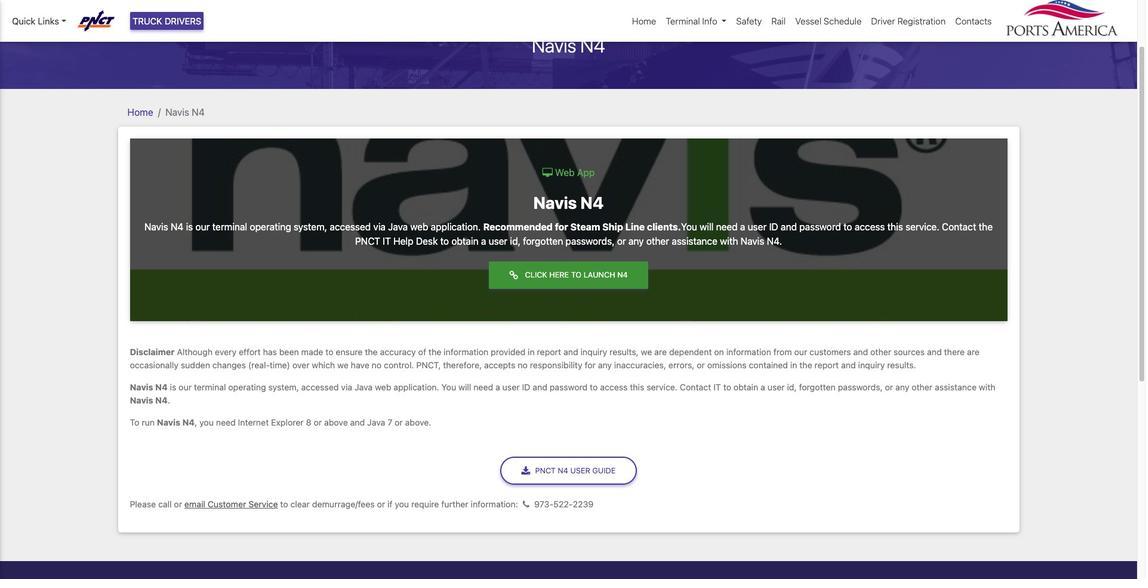 Task type: locate. For each thing, give the bounding box(es) containing it.
are
[[654, 347, 667, 357], [967, 347, 980, 357]]

id up the n4.
[[769, 221, 778, 232]]

accessed for you
[[301, 382, 339, 392]]

obtain
[[452, 236, 479, 246], [734, 382, 758, 392]]

guide
[[592, 466, 616, 475]]

there
[[944, 347, 965, 357]]

1 vertical spatial java
[[355, 382, 373, 392]]

terminal inside navis n4 is our terminal operating system, accessed via java web application. you will need a user id and password to access this service. contact it to obtain a user id, forgotten passwords, or any other assistance with navis n4 .
[[194, 382, 226, 392]]

1 horizontal spatial report
[[815, 360, 839, 370]]

java for you
[[355, 382, 373, 392]]

accuracy
[[380, 347, 416, 357]]

terminal for navis n4 is our terminal operating system, accessed via java web application. recommended for steam ship line clients. you will need a user id and password to access this service. contact the pnct it help desk to obtain a user id, forgotten passwords, or any other assistance with navis n4.
[[212, 221, 247, 232]]

on
[[714, 347, 724, 357]]

in
[[528, 347, 535, 357], [790, 360, 797, 370]]

2 horizontal spatial need
[[716, 221, 738, 232]]

any down results.
[[896, 382, 909, 392]]

clients.
[[647, 221, 681, 232]]

0 horizontal spatial assistance
[[672, 236, 718, 246]]

have
[[351, 360, 369, 370]]

responsibility
[[530, 360, 582, 370]]

0 horizontal spatial contact
[[680, 382, 711, 392]]

0 vertical spatial other
[[646, 236, 669, 246]]

our inside navis n4 is our terminal operating system, accessed via java web application. recommended for steam ship line clients. you will need a user id and password to access this service. contact the pnct it help desk to obtain a user id, forgotten passwords, or any other assistance with navis n4.
[[195, 221, 210, 232]]

safety link
[[732, 10, 767, 33]]

1 vertical spatial you
[[442, 382, 456, 392]]

application.
[[431, 221, 481, 232], [394, 382, 439, 392]]

0 horizontal spatial in
[[528, 347, 535, 357]]

1 vertical spatial service.
[[647, 382, 678, 392]]

email customer service link
[[184, 499, 278, 510]]

java inside navis n4 is our terminal operating system, accessed via java web application. recommended for steam ship line clients. you will need a user id and password to access this service. contact the pnct it help desk to obtain a user id, forgotten passwords, or any other assistance with navis n4.
[[388, 221, 408, 232]]

time)
[[270, 360, 290, 370]]

or down results.
[[885, 382, 893, 392]]

java inside navis n4 is our terminal operating system, accessed via java web application. you will need a user id and password to access this service. contact it to obtain a user id, forgotten passwords, or any other assistance with navis n4 .
[[355, 382, 373, 392]]

obtain inside navis n4 is our terminal operating system, accessed via java web application. recommended for steam ship line clients. you will need a user id and password to access this service. contact the pnct it help desk to obtain a user id, forgotten passwords, or any other assistance with navis n4.
[[452, 236, 479, 246]]

other inside although every effort has been made to ensure the accuracy of the information provided in report and inquiry results, we are dependent on information from our customers and other sources and there are occasionally sudden changes (real-time) over which we have no control. pnct, therefore, accepts no responsibility for any inaccuracies, errors, or omissions contained in the report and inquiry results.
[[870, 347, 891, 357]]

need inside navis n4 is our terminal operating system, accessed via java web application. recommended for steam ship line clients. you will need a user id and password to access this service. contact the pnct it help desk to obtain a user id, forgotten passwords, or any other assistance with navis n4.
[[716, 221, 738, 232]]

password inside navis n4 is our terminal operating system, accessed via java web application. recommended for steam ship line clients. you will need a user id and password to access this service. contact the pnct it help desk to obtain a user id, forgotten passwords, or any other assistance with navis n4.
[[800, 221, 841, 232]]

navis n4
[[532, 34, 605, 56], [165, 107, 205, 117], [533, 193, 604, 212]]

1 vertical spatial our
[[794, 347, 807, 357]]

forgotten down recommended
[[523, 236, 563, 246]]

you
[[681, 221, 697, 232], [442, 382, 456, 392]]

0 vertical spatial operating
[[250, 221, 291, 232]]

0 horizontal spatial it
[[383, 236, 391, 246]]

1 vertical spatial we
[[337, 360, 349, 370]]

been
[[279, 347, 299, 357]]

assistance down clients.
[[672, 236, 718, 246]]

in right provided
[[528, 347, 535, 357]]

links
[[38, 15, 59, 26]]

1 horizontal spatial we
[[641, 347, 652, 357]]

java for recommended
[[388, 221, 408, 232]]

0 horizontal spatial are
[[654, 347, 667, 357]]

or
[[617, 236, 626, 246], [697, 360, 705, 370], [885, 382, 893, 392], [314, 418, 322, 428], [395, 418, 403, 428], [174, 499, 182, 510], [377, 499, 385, 510]]

via down have
[[341, 382, 352, 392]]

you down therefore,
[[442, 382, 456, 392]]

via
[[373, 221, 386, 232], [341, 382, 352, 392]]

in down from
[[790, 360, 797, 370]]

other down clients.
[[646, 236, 669, 246]]

0 vertical spatial access
[[855, 221, 885, 232]]

passwords, down customers
[[838, 382, 883, 392]]

1 horizontal spatial is
[[186, 221, 193, 232]]

1 vertical spatial password
[[550, 382, 588, 392]]

1 are from the left
[[654, 347, 667, 357]]

1 horizontal spatial no
[[518, 360, 528, 370]]

or inside navis n4 is our terminal operating system, accessed via java web application. you will need a user id and password to access this service. contact it to obtain a user id, forgotten passwords, or any other assistance with navis n4 .
[[885, 382, 893, 392]]

1 horizontal spatial password
[[800, 221, 841, 232]]

explorer
[[271, 418, 304, 428]]

1 vertical spatial you
[[395, 499, 409, 510]]

our inside although every effort has been made to ensure the accuracy of the information provided in report and inquiry results, we are dependent on information from our customers and other sources and there are occasionally sudden changes (real-time) over which we have no control. pnct, therefore, accepts no responsibility for any inaccuracies, errors, or omissions contained in the report and inquiry results.
[[794, 347, 807, 357]]

0 vertical spatial passwords,
[[566, 236, 615, 246]]

from
[[774, 347, 792, 357]]

1 horizontal spatial need
[[474, 382, 493, 392]]

driver registration
[[871, 15, 946, 26]]

via up pnct it help desk link
[[373, 221, 386, 232]]

0 horizontal spatial forgotten
[[523, 236, 563, 246]]

1 horizontal spatial with
[[979, 382, 996, 392]]

0 horizontal spatial any
[[598, 360, 612, 370]]

0 horizontal spatial our
[[179, 382, 192, 392]]

0 vertical spatial java
[[388, 221, 408, 232]]

2 no from the left
[[518, 360, 528, 370]]

1 horizontal spatial id,
[[787, 382, 797, 392]]

are right there
[[967, 347, 980, 357]]

web
[[410, 221, 428, 232], [375, 382, 391, 392]]

other up results.
[[870, 347, 891, 357]]

therefore,
[[443, 360, 482, 370]]

inquiry left results.
[[858, 360, 885, 370]]

please call or email customer service to clear demurrage/fees or if you require further information:
[[130, 499, 518, 510]]

navis n4 is our terminal operating system, accessed via java web application. you will need a user id and password to access this service. contact it to obtain a user id, forgotten passwords, or any other assistance with navis n4 .
[[130, 382, 996, 405]]

id, inside navis n4 is our terminal operating system, accessed via java web application. recommended for steam ship line clients. you will need a user id and password to access this service. contact the pnct it help desk to obtain a user id, forgotten passwords, or any other assistance with navis n4.
[[510, 236, 521, 246]]

access inside navis n4 is our terminal operating system, accessed via java web application. recommended for steam ship line clients. you will need a user id and password to access this service. contact the pnct it help desk to obtain a user id, forgotten passwords, or any other assistance with navis n4.
[[855, 221, 885, 232]]

we
[[641, 347, 652, 357], [337, 360, 349, 370]]

0 horizontal spatial is
[[170, 382, 176, 392]]

0 horizontal spatial obtain
[[452, 236, 479, 246]]

passwords,
[[566, 236, 615, 246], [838, 382, 883, 392]]

other
[[646, 236, 669, 246], [870, 347, 891, 357], [912, 382, 933, 392]]

2 vertical spatial other
[[912, 382, 933, 392]]

or down the ship
[[617, 236, 626, 246]]

n4 inside navis n4 is our terminal operating system, accessed via java web application. recommended for steam ship line clients. you will need a user id and password to access this service. contact the pnct it help desk to obtain a user id, forgotten passwords, or any other assistance with navis n4.
[[171, 221, 183, 232]]

1 horizontal spatial forgotten
[[799, 382, 836, 392]]

1 horizontal spatial assistance
[[935, 382, 977, 392]]

0 horizontal spatial pnct
[[355, 236, 380, 246]]

web up desk
[[410, 221, 428, 232]]

id down responsibility
[[522, 382, 530, 392]]

0 horizontal spatial this
[[630, 382, 644, 392]]

accessed
[[330, 221, 371, 232], [301, 382, 339, 392]]

0 horizontal spatial home link
[[127, 107, 153, 117]]

ship
[[603, 221, 623, 232]]

the
[[979, 221, 993, 232], [365, 347, 378, 357], [429, 347, 441, 357], [800, 360, 812, 370]]

web down control.
[[375, 382, 391, 392]]

0 horizontal spatial you
[[442, 382, 456, 392]]

1 vertical spatial terminal
[[194, 382, 226, 392]]

0 horizontal spatial password
[[550, 382, 588, 392]]

1 vertical spatial via
[[341, 382, 352, 392]]

passwords, inside navis n4 is our terminal operating system, accessed via java web application. recommended for steam ship line clients. you will need a user id and password to access this service. contact the pnct it help desk to obtain a user id, forgotten passwords, or any other assistance with navis n4.
[[566, 236, 615, 246]]

application. inside navis n4 is our terminal operating system, accessed via java web application. you will need a user id and password to access this service. contact it to obtain a user id, forgotten passwords, or any other assistance with navis n4 .
[[394, 382, 439, 392]]

0 vertical spatial in
[[528, 347, 535, 357]]

information up contained
[[726, 347, 771, 357]]

although
[[177, 347, 213, 357]]

application. inside navis n4 is our terminal operating system, accessed via java web application. recommended for steam ship line clients. you will need a user id and password to access this service. contact the pnct it help desk to obtain a user id, forgotten passwords, or any other assistance with navis n4.
[[431, 221, 481, 232]]

1 vertical spatial id
[[522, 382, 530, 392]]

recommended
[[483, 221, 553, 232]]

1 horizontal spatial access
[[855, 221, 885, 232]]

rail link
[[767, 10, 791, 33]]

password inside navis n4 is our terminal operating system, accessed via java web application. you will need a user id and password to access this service. contact it to obtain a user id, forgotten passwords, or any other assistance with navis n4 .
[[550, 382, 588, 392]]

1 horizontal spatial it
[[714, 382, 721, 392]]

pnct up 973-
[[535, 466, 556, 475]]

1 vertical spatial it
[[714, 382, 721, 392]]

other down results.
[[912, 382, 933, 392]]

via for you
[[341, 382, 352, 392]]

assistance inside navis n4 is our terminal operating system, accessed via java web application. you will need a user id and password to access this service. contact it to obtain a user id, forgotten passwords, or any other assistance with navis n4 .
[[935, 382, 977, 392]]

forgotten inside navis n4 is our terminal operating system, accessed via java web application. you will need a user id and password to access this service. contact it to obtain a user id, forgotten passwords, or any other assistance with navis n4 .
[[799, 382, 836, 392]]

results.
[[887, 360, 916, 370]]

inquiry left results,
[[581, 347, 607, 357]]

7
[[388, 418, 392, 428]]

0 vertical spatial service.
[[906, 221, 940, 232]]

contained
[[749, 360, 788, 370]]

0 horizontal spatial inquiry
[[581, 347, 607, 357]]

2 vertical spatial any
[[896, 382, 909, 392]]

will inside navis n4 is our terminal operating system, accessed via java web application. recommended for steam ship line clients. you will need a user id and password to access this service. contact the pnct it help desk to obtain a user id, forgotten passwords, or any other assistance with navis n4.
[[700, 221, 714, 232]]

report down customers
[[815, 360, 839, 370]]

1 vertical spatial application.
[[394, 382, 439, 392]]

with inside navis n4 is our terminal operating system, accessed via java web application. you will need a user id and password to access this service. contact it to obtain a user id, forgotten passwords, or any other assistance with navis n4 .
[[979, 382, 996, 392]]

assistance down there
[[935, 382, 977, 392]]

system, inside navis n4 is our terminal operating system, accessed via java web application. recommended for steam ship line clients. you will need a user id and password to access this service. contact the pnct it help desk to obtain a user id, forgotten passwords, or any other assistance with navis n4.
[[294, 221, 327, 232]]

via inside navis n4 is our terminal operating system, accessed via java web application. recommended for steam ship line clients. you will need a user id and password to access this service. contact the pnct it help desk to obtain a user id, forgotten passwords, or any other assistance with navis n4.
[[373, 221, 386, 232]]

any down the line
[[629, 236, 644, 246]]

this inside navis n4 is our terminal operating system, accessed via java web application. recommended for steam ship line clients. you will need a user id and password to access this service. contact the pnct it help desk to obtain a user id, forgotten passwords, or any other assistance with navis n4.
[[887, 221, 903, 232]]

we down the ensure
[[337, 360, 349, 370]]

id, down recommended
[[510, 236, 521, 246]]

obtain down the 'omissions'
[[734, 382, 758, 392]]

0 vertical spatial web
[[410, 221, 428, 232]]

1 vertical spatial forgotten
[[799, 382, 836, 392]]

operating for navis n4 is our terminal operating system, accessed via java web application. you will need a user id and password to access this service. contact it to obtain a user id, forgotten passwords, or any other assistance with navis n4 .
[[228, 382, 266, 392]]

you right ","
[[199, 418, 214, 428]]

web inside navis n4 is our terminal operating system, accessed via java web application. recommended for steam ship line clients. you will need a user id and password to access this service. contact the pnct it help desk to obtain a user id, forgotten passwords, or any other assistance with navis n4.
[[410, 221, 428, 232]]

1 horizontal spatial web
[[410, 221, 428, 232]]

1 horizontal spatial passwords,
[[838, 382, 883, 392]]

2 horizontal spatial other
[[912, 382, 933, 392]]

obtain right desk
[[452, 236, 479, 246]]

1 vertical spatial web
[[375, 382, 391, 392]]

terminal
[[666, 15, 700, 26]]

will down therefore,
[[459, 382, 471, 392]]

0 horizontal spatial no
[[372, 360, 382, 370]]

information up therefore,
[[444, 347, 489, 357]]

and up the n4.
[[781, 221, 797, 232]]

assistance inside navis n4 is our terminal operating system, accessed via java web application. recommended for steam ship line clients. you will need a user id and password to access this service. contact the pnct it help desk to obtain a user id, forgotten passwords, or any other assistance with navis n4.
[[672, 236, 718, 246]]

safety
[[736, 15, 762, 26]]

or down dependent
[[697, 360, 705, 370]]

operating inside navis n4 is our terminal operating system, accessed via java web application. recommended for steam ship line clients. you will need a user id and password to access this service. contact the pnct it help desk to obtain a user id, forgotten passwords, or any other assistance with navis n4.
[[250, 221, 291, 232]]

0 vertical spatial contact
[[942, 221, 976, 232]]

schedule
[[824, 15, 862, 26]]

you right if
[[395, 499, 409, 510]]

or inside navis n4 is our terminal operating system, accessed via java web application. recommended for steam ship line clients. you will need a user id and password to access this service. contact the pnct it help desk to obtain a user id, forgotten passwords, or any other assistance with navis n4.
[[617, 236, 626, 246]]

terminal inside navis n4 is our terminal operating system, accessed via java web application. recommended for steam ship line clients. you will need a user id and password to access this service. contact the pnct it help desk to obtain a user id, forgotten passwords, or any other assistance with navis n4.
[[212, 221, 247, 232]]

no right have
[[372, 360, 382, 370]]

0 vertical spatial via
[[373, 221, 386, 232]]

information
[[444, 347, 489, 357], [726, 347, 771, 357]]

web inside navis n4 is our terminal operating system, accessed via java web application. you will need a user id and password to access this service. contact it to obtain a user id, forgotten passwords, or any other assistance with navis n4 .
[[375, 382, 391, 392]]

java
[[388, 221, 408, 232], [355, 382, 373, 392], [367, 418, 385, 428]]

will right clients.
[[700, 221, 714, 232]]

accessed up pnct it help desk link
[[330, 221, 371, 232]]

accessed down "which"
[[301, 382, 339, 392]]

any
[[629, 236, 644, 246], [598, 360, 612, 370], [896, 382, 909, 392]]

pnct
[[355, 236, 380, 246], [535, 466, 556, 475]]

access inside navis n4 is our terminal operating system, accessed via java web application. you will need a user id and password to access this service. contact it to obtain a user id, forgotten passwords, or any other assistance with navis n4 .
[[600, 382, 628, 392]]

0 vertical spatial id,
[[510, 236, 521, 246]]

0 horizontal spatial home
[[127, 107, 153, 117]]

1 horizontal spatial pnct
[[535, 466, 556, 475]]

is inside navis n4 is our terminal operating system, accessed via java web application. recommended for steam ship line clients. you will need a user id and password to access this service. contact the pnct it help desk to obtain a user id, forgotten passwords, or any other assistance with navis n4.
[[186, 221, 193, 232]]

2 horizontal spatial any
[[896, 382, 909, 392]]

forgotten inside navis n4 is our terminal operating system, accessed via java web application. recommended for steam ship line clients. you will need a user id and password to access this service. contact the pnct it help desk to obtain a user id, forgotten passwords, or any other assistance with navis n4.
[[523, 236, 563, 246]]

0 horizontal spatial id,
[[510, 236, 521, 246]]

1 vertical spatial assistance
[[935, 382, 977, 392]]

0 horizontal spatial information
[[444, 347, 489, 357]]

0 horizontal spatial access
[[600, 382, 628, 392]]

and down responsibility
[[533, 382, 547, 392]]

0 vertical spatial id
[[769, 221, 778, 232]]

1 horizontal spatial are
[[967, 347, 980, 357]]

id inside navis n4 is our terminal operating system, accessed via java web application. you will need a user id and password to access this service. contact it to obtain a user id, forgotten passwords, or any other assistance with navis n4 .
[[522, 382, 530, 392]]

pnct inside navis n4 is our terminal operating system, accessed via java web application. recommended for steam ship line clients. you will need a user id and password to access this service. contact the pnct it help desk to obtain a user id, forgotten passwords, or any other assistance with navis n4.
[[355, 236, 380, 246]]

0 vertical spatial assistance
[[672, 236, 718, 246]]

1 horizontal spatial you
[[681, 221, 697, 232]]

1 horizontal spatial id
[[769, 221, 778, 232]]

0 horizontal spatial id
[[522, 382, 530, 392]]

quick
[[12, 15, 35, 26]]

user
[[570, 466, 590, 475]]

973-
[[534, 499, 554, 510]]

0 vertical spatial inquiry
[[581, 347, 607, 357]]

this
[[887, 221, 903, 232], [630, 382, 644, 392]]

pnct left help
[[355, 236, 380, 246]]

and right above
[[350, 418, 365, 428]]

1 vertical spatial home
[[127, 107, 153, 117]]

internet
[[238, 418, 269, 428]]

it
[[383, 236, 391, 246], [714, 382, 721, 392]]

any down results,
[[598, 360, 612, 370]]

which
[[312, 360, 335, 370]]

java down have
[[355, 382, 373, 392]]

1 vertical spatial will
[[459, 382, 471, 392]]

passwords, down steam
[[566, 236, 615, 246]]

are up inaccuracies,
[[654, 347, 667, 357]]

system, inside navis n4 is our terminal operating system, accessed via java web application. you will need a user id and password to access this service. contact it to obtain a user id, forgotten passwords, or any other assistance with navis n4 .
[[268, 382, 299, 392]]

will
[[700, 221, 714, 232], [459, 382, 471, 392]]

application. up desk
[[431, 221, 481, 232]]

1 horizontal spatial other
[[870, 347, 891, 357]]

application. down pnct,
[[394, 382, 439, 392]]

report
[[537, 347, 561, 357], [815, 360, 839, 370]]

pnct n4 user guide link
[[500, 457, 637, 485]]

for left steam
[[555, 221, 568, 232]]

1 vertical spatial for
[[585, 360, 596, 370]]

and
[[781, 221, 797, 232], [564, 347, 578, 357], [853, 347, 868, 357], [927, 347, 942, 357], [841, 360, 856, 370], [533, 382, 547, 392], [350, 418, 365, 428]]

1 horizontal spatial our
[[195, 221, 210, 232]]

operating inside navis n4 is our terminal operating system, accessed via java web application. you will need a user id and password to access this service. contact it to obtain a user id, forgotten passwords, or any other assistance with navis n4 .
[[228, 382, 266, 392]]

0 vertical spatial we
[[641, 347, 652, 357]]

2 vertical spatial our
[[179, 382, 192, 392]]

id,
[[510, 236, 521, 246], [787, 382, 797, 392]]

1 horizontal spatial obtain
[[734, 382, 758, 392]]

for right responsibility
[[585, 360, 596, 370]]

2239
[[573, 499, 594, 510]]

it left help
[[383, 236, 391, 246]]

0 horizontal spatial web
[[375, 382, 391, 392]]

is
[[186, 221, 193, 232], [170, 382, 176, 392]]

or right 8
[[314, 418, 322, 428]]

accessed inside navis n4 is our terminal operating system, accessed via java web application. recommended for steam ship line clients. you will need a user id and password to access this service. contact the pnct it help desk to obtain a user id, forgotten passwords, or any other assistance with navis n4.
[[330, 221, 371, 232]]

0 horizontal spatial report
[[537, 347, 561, 357]]

and up responsibility
[[564, 347, 578, 357]]

any inside navis n4 is our terminal operating system, accessed via java web application. recommended for steam ship line clients. you will need a user id and password to access this service. contact the pnct it help desk to obtain a user id, forgotten passwords, or any other assistance with navis n4.
[[629, 236, 644, 246]]

you inside navis n4 is our terminal operating system, accessed via java web application. you will need a user id and password to access this service. contact it to obtain a user id, forgotten passwords, or any other assistance with navis n4 .
[[442, 382, 456, 392]]

0 vertical spatial for
[[555, 221, 568, 232]]

1 vertical spatial other
[[870, 347, 891, 357]]

dependent
[[669, 347, 712, 357]]

forgotten down customers
[[799, 382, 836, 392]]

0 vertical spatial pnct
[[355, 236, 380, 246]]

0 vertical spatial accessed
[[330, 221, 371, 232]]

1 vertical spatial with
[[979, 382, 996, 392]]

0 vertical spatial need
[[716, 221, 738, 232]]

report up responsibility
[[537, 347, 561, 357]]

contacts
[[955, 15, 992, 26]]

accessed inside navis n4 is our terminal operating system, accessed via java web application. you will need a user id and password to access this service. contact it to obtain a user id, forgotten passwords, or any other assistance with navis n4 .
[[301, 382, 339, 392]]

run
[[142, 418, 155, 428]]

terminal for navis n4 is our terminal operating system, accessed via java web application. you will need a user id and password to access this service. contact it to obtain a user id, forgotten passwords, or any other assistance with navis n4 .
[[194, 382, 226, 392]]

operating for navis n4 is our terminal operating system, accessed via java web application. recommended for steam ship line clients. you will need a user id and password to access this service. contact the pnct it help desk to obtain a user id, forgotten passwords, or any other assistance with navis n4.
[[250, 221, 291, 232]]

you right the line
[[681, 221, 697, 232]]

is inside navis n4 is our terminal operating system, accessed via java web application. you will need a user id and password to access this service. contact it to obtain a user id, forgotten passwords, or any other assistance with navis n4 .
[[170, 382, 176, 392]]

0 horizontal spatial we
[[337, 360, 349, 370]]

any inside navis n4 is our terminal operating system, accessed via java web application. you will need a user id and password to access this service. contact it to obtain a user id, forgotten passwords, or any other assistance with navis n4 .
[[896, 382, 909, 392]]

with inside navis n4 is our terminal operating system, accessed via java web application. recommended for steam ship line clients. you will need a user id and password to access this service. contact the pnct it help desk to obtain a user id, forgotten passwords, or any other assistance with navis n4.
[[720, 236, 738, 246]]

system, for user
[[294, 221, 327, 232]]

you
[[199, 418, 214, 428], [395, 499, 409, 510]]

java up pnct it help desk link
[[388, 221, 408, 232]]

id, down contained
[[787, 382, 797, 392]]

contact
[[942, 221, 976, 232], [680, 382, 711, 392]]

home link
[[627, 10, 661, 33], [127, 107, 153, 117]]

it down the 'omissions'
[[714, 382, 721, 392]]

our inside navis n4 is our terminal operating system, accessed via java web application. you will need a user id and password to access this service. contact it to obtain a user id, forgotten passwords, or any other assistance with navis n4 .
[[179, 382, 192, 392]]

desk
[[416, 236, 438, 246]]

we up inaccuracies,
[[641, 347, 652, 357]]

1 vertical spatial contact
[[680, 382, 711, 392]]

user
[[748, 221, 767, 232], [489, 236, 508, 246], [502, 382, 520, 392], [768, 382, 785, 392]]

every
[[215, 347, 237, 357]]

1 horizontal spatial this
[[887, 221, 903, 232]]

no down provided
[[518, 360, 528, 370]]

1 vertical spatial is
[[170, 382, 176, 392]]

1 vertical spatial any
[[598, 360, 612, 370]]

via inside navis n4 is our terminal operating system, accessed via java web application. you will need a user id and password to access this service. contact it to obtain a user id, forgotten passwords, or any other assistance with navis n4 .
[[341, 382, 352, 392]]

java left 7 at the left bottom of the page
[[367, 418, 385, 428]]



Task type: vqa. For each thing, say whether or not it's contained in the screenshot.
id to the right
yes



Task type: describe. For each thing, give the bounding box(es) containing it.
driver registration link
[[866, 10, 951, 33]]

2 are from the left
[[967, 347, 980, 357]]

other inside navis n4 is our terminal operating system, accessed via java web application. you will need a user id and password to access this service. contact it to obtain a user id, forgotten passwords, or any other assistance with navis n4 .
[[912, 382, 933, 392]]

you inside navis n4 is our terminal operating system, accessed via java web application. recommended for steam ship line clients. you will need a user id and password to access this service. contact the pnct it help desk to obtain a user id, forgotten passwords, or any other assistance with navis n4.
[[681, 221, 697, 232]]

click
[[525, 271, 547, 279]]

1 horizontal spatial inquiry
[[858, 360, 885, 370]]

need inside navis n4 is our terminal operating system, accessed via java web application. you will need a user id and password to access this service. contact it to obtain a user id, forgotten passwords, or any other assistance with navis n4 .
[[474, 382, 493, 392]]

or inside although every effort has been made to ensure the accuracy of the information provided in report and inquiry results, we are dependent on information from our customers and other sources and there are occasionally sudden changes (real-time) over which we have no control. pnct, therefore, accepts no responsibility for any inaccuracies, errors, or omissions contained in the report and inquiry results.
[[697, 360, 705, 370]]

if
[[387, 499, 392, 510]]

steam
[[571, 221, 600, 232]]

accessed for recommended
[[330, 221, 371, 232]]

contact inside navis n4 is our terminal operating system, accessed via java web application. you will need a user id and password to access this service. contact it to obtain a user id, forgotten passwords, or any other assistance with navis n4 .
[[680, 382, 711, 392]]

made
[[301, 347, 323, 357]]

sudden
[[181, 360, 210, 370]]

vessel schedule
[[795, 15, 862, 26]]

ensure
[[336, 347, 363, 357]]

sources
[[894, 347, 925, 357]]

app
[[577, 167, 595, 178]]

passwords, inside navis n4 is our terminal operating system, accessed via java web application. you will need a user id and password to access this service. contact it to obtain a user id, forgotten passwords, or any other assistance with navis n4 .
[[838, 382, 883, 392]]

2 vertical spatial navis n4
[[533, 193, 604, 212]]

quick links link
[[12, 14, 66, 28]]

it inside navis n4 is our terminal operating system, accessed via java web application. recommended for steam ship line clients. you will need a user id and password to access this service. contact the pnct it help desk to obtain a user id, forgotten passwords, or any other assistance with navis n4.
[[383, 236, 391, 246]]

to run navis n4 , you need internet explorer 8 or above and java 7 or above.
[[130, 418, 431, 428]]

1 vertical spatial navis n4
[[165, 107, 205, 117]]

email
[[184, 499, 205, 510]]

is for navis n4 is our terminal operating system, accessed via java web application. recommended for steam ship line clients. you will need a user id and password to access this service. contact the pnct it help desk to obtain a user id, forgotten passwords, or any other assistance with navis n4.
[[186, 221, 193, 232]]

web app
[[553, 167, 595, 178]]

application. for recommended
[[431, 221, 481, 232]]

navis n4 is our terminal operating system, accessed via java web application. recommended for steam ship line clients. you will need a user id and password to access this service. contact the pnct it help desk to obtain a user id, forgotten passwords, or any other assistance with navis n4.
[[144, 221, 993, 246]]

2 vertical spatial java
[[367, 418, 385, 428]]

clear
[[290, 499, 310, 510]]

id, inside navis n4 is our terminal operating system, accessed via java web application. you will need a user id and password to access this service. contact it to obtain a user id, forgotten passwords, or any other assistance with navis n4 .
[[787, 382, 797, 392]]

1 vertical spatial report
[[815, 360, 839, 370]]

above
[[324, 418, 348, 428]]

control.
[[384, 360, 414, 370]]

via for recommended
[[373, 221, 386, 232]]

above.
[[405, 418, 431, 428]]

omissions
[[707, 360, 747, 370]]

web for recommended
[[410, 221, 428, 232]]

our for pnct
[[195, 221, 210, 232]]

vessel
[[795, 15, 822, 26]]

973-522-2239
[[534, 499, 594, 510]]

disclaimer
[[130, 347, 175, 357]]

service. inside navis n4 is our terminal operating system, accessed via java web application. you will need a user id and password to access this service. contact it to obtain a user id, forgotten passwords, or any other assistance with navis n4 .
[[647, 382, 678, 392]]

contacts link
[[951, 10, 997, 33]]

is for navis n4 is our terminal operating system, accessed via java web application. you will need a user id and password to access this service. contact it to obtain a user id, forgotten passwords, or any other assistance with navis n4 .
[[170, 382, 176, 392]]

web
[[555, 167, 575, 178]]

effort
[[239, 347, 261, 357]]

and inside navis n4 is our terminal operating system, accessed via java web application. you will need a user id and password to access this service. contact it to obtain a user id, forgotten passwords, or any other assistance with navis n4 .
[[533, 382, 547, 392]]

truck
[[133, 15, 162, 26]]

registration
[[898, 15, 946, 26]]

or right 7 at the left bottom of the page
[[395, 418, 403, 428]]

customer
[[208, 499, 246, 510]]

further
[[441, 499, 468, 510]]

n4.
[[767, 236, 782, 246]]

drivers
[[165, 15, 201, 26]]

line
[[625, 221, 645, 232]]

and inside navis n4 is our terminal operating system, accessed via java web application. recommended for steam ship line clients. you will need a user id and password to access this service. contact the pnct it help desk to obtain a user id, forgotten passwords, or any other assistance with navis n4.
[[781, 221, 797, 232]]

truck drivers link
[[130, 12, 204, 30]]

the inside navis n4 is our terminal operating system, accessed via java web application. recommended for steam ship line clients. you will need a user id and password to access this service. contact the pnct it help desk to obtain a user id, forgotten passwords, or any other assistance with navis n4.
[[979, 221, 993, 232]]

service. inside navis n4 is our terminal operating system, accessed via java web application. recommended for steam ship line clients. you will need a user id and password to access this service. contact the pnct it help desk to obtain a user id, forgotten passwords, or any other assistance with navis n4.
[[906, 221, 940, 232]]

occasionally
[[130, 360, 178, 370]]

launch
[[584, 271, 615, 279]]

id inside navis n4 is our terminal operating system, accessed via java web application. recommended for steam ship line clients. you will need a user id and password to access this service. contact the pnct it help desk to obtain a user id, forgotten passwords, or any other assistance with navis n4.
[[769, 221, 778, 232]]

0 vertical spatial report
[[537, 347, 561, 357]]

(real-
[[248, 360, 270, 370]]

to inside although every effort has been made to ensure the accuracy of the information provided in report and inquiry results, we are dependent on information from our customers and other sources and there are occasionally sudden changes (real-time) over which we have no control. pnct, therefore, accepts no responsibility for any inaccuracies, errors, or omissions contained in the report and inquiry results.
[[326, 347, 333, 357]]

has
[[263, 347, 277, 357]]

2 information from the left
[[726, 347, 771, 357]]

of
[[418, 347, 426, 357]]

and left there
[[927, 347, 942, 357]]

system, for n4
[[268, 382, 299, 392]]

1 horizontal spatial home
[[632, 15, 656, 26]]

vessel schedule link
[[791, 10, 866, 33]]

driver
[[871, 15, 895, 26]]

0 vertical spatial navis n4
[[532, 34, 605, 56]]

522-
[[553, 499, 573, 510]]

provided
[[491, 347, 526, 357]]

1 horizontal spatial home link
[[627, 10, 661, 33]]

information:
[[471, 499, 518, 510]]

quick links
[[12, 15, 59, 26]]

0 horizontal spatial need
[[216, 418, 236, 428]]

results,
[[610, 347, 639, 357]]

obtain inside navis n4 is our terminal operating system, accessed via java web application. you will need a user id and password to access this service. contact it to obtain a user id, forgotten passwords, or any other assistance with navis n4 .
[[734, 382, 758, 392]]

0 vertical spatial you
[[199, 418, 214, 428]]

terminal info link
[[661, 10, 732, 33]]

require
[[411, 499, 439, 510]]

and right customers
[[853, 347, 868, 357]]

please
[[130, 499, 156, 510]]

terminal info
[[666, 15, 717, 26]]

this inside navis n4 is our terminal operating system, accessed via java web application. you will need a user id and password to access this service. contact it to obtain a user id, forgotten passwords, or any other assistance with navis n4 .
[[630, 382, 644, 392]]

contact inside navis n4 is our terminal operating system, accessed via java web application. recommended for steam ship line clients. you will need a user id and password to access this service. contact the pnct it help desk to obtain a user id, forgotten passwords, or any other assistance with navis n4.
[[942, 221, 976, 232]]

or left if
[[377, 499, 385, 510]]

application. for you
[[394, 382, 439, 392]]

1 information from the left
[[444, 347, 489, 357]]

call
[[158, 499, 172, 510]]

although every effort has been made to ensure the accuracy of the information provided in report and inquiry results, we are dependent on information from our customers and other sources and there are occasionally sudden changes (real-time) over which we have no control. pnct, therefore, accepts no responsibility for any inaccuracies, errors, or omissions contained in the report and inquiry results.
[[130, 347, 980, 370]]

.
[[168, 395, 170, 405]]

1 no from the left
[[372, 360, 382, 370]]

click here to launch n4 link
[[489, 261, 648, 289]]

1 vertical spatial home link
[[127, 107, 153, 117]]

pnct n4 user guide
[[535, 466, 616, 475]]

pnct it help desk link
[[355, 236, 438, 246]]

and down customers
[[841, 360, 856, 370]]

rail
[[771, 15, 786, 26]]

for inside navis n4 is our terminal operating system, accessed via java web application. recommended for steam ship line clients. you will need a user id and password to access this service. contact the pnct it help desk to obtain a user id, forgotten passwords, or any other assistance with navis n4.
[[555, 221, 568, 232]]

1 horizontal spatial you
[[395, 499, 409, 510]]

web for you
[[375, 382, 391, 392]]

will inside navis n4 is our terminal operating system, accessed via java web application. you will need a user id and password to access this service. contact it to obtain a user id, forgotten passwords, or any other assistance with navis n4 .
[[459, 382, 471, 392]]

it inside navis n4 is our terminal operating system, accessed via java web application. you will need a user id and password to access this service. contact it to obtain a user id, forgotten passwords, or any other assistance with navis n4 .
[[714, 382, 721, 392]]

any inside although every effort has been made to ensure the accuracy of the information provided in report and inquiry results, we are dependent on information from our customers and other sources and there are occasionally sudden changes (real-time) over which we have no control. pnct, therefore, accepts no responsibility for any inaccuracies, errors, or omissions contained in the report and inquiry results.
[[598, 360, 612, 370]]

our for passwords,
[[179, 382, 192, 392]]

1 vertical spatial in
[[790, 360, 797, 370]]

changes
[[212, 360, 246, 370]]

,
[[195, 418, 197, 428]]

customers
[[810, 347, 851, 357]]

to
[[130, 418, 139, 428]]

inaccuracies,
[[614, 360, 666, 370]]

info
[[702, 15, 717, 26]]

pnct,
[[416, 360, 441, 370]]

service
[[248, 499, 278, 510]]

other inside navis n4 is our terminal operating system, accessed via java web application. recommended for steam ship line clients. you will need a user id and password to access this service. contact the pnct it help desk to obtain a user id, forgotten passwords, or any other assistance with navis n4.
[[646, 236, 669, 246]]

or right call on the left bottom
[[174, 499, 182, 510]]

for inside although every effort has been made to ensure the accuracy of the information provided in report and inquiry results, we are dependent on information from our customers and other sources and there are occasionally sudden changes (real-time) over which we have no control. pnct, therefore, accepts no responsibility for any inaccuracies, errors, or omissions contained in the report and inquiry results.
[[585, 360, 596, 370]]

over
[[292, 360, 310, 370]]

help
[[393, 236, 414, 246]]

1 vertical spatial pnct
[[535, 466, 556, 475]]



